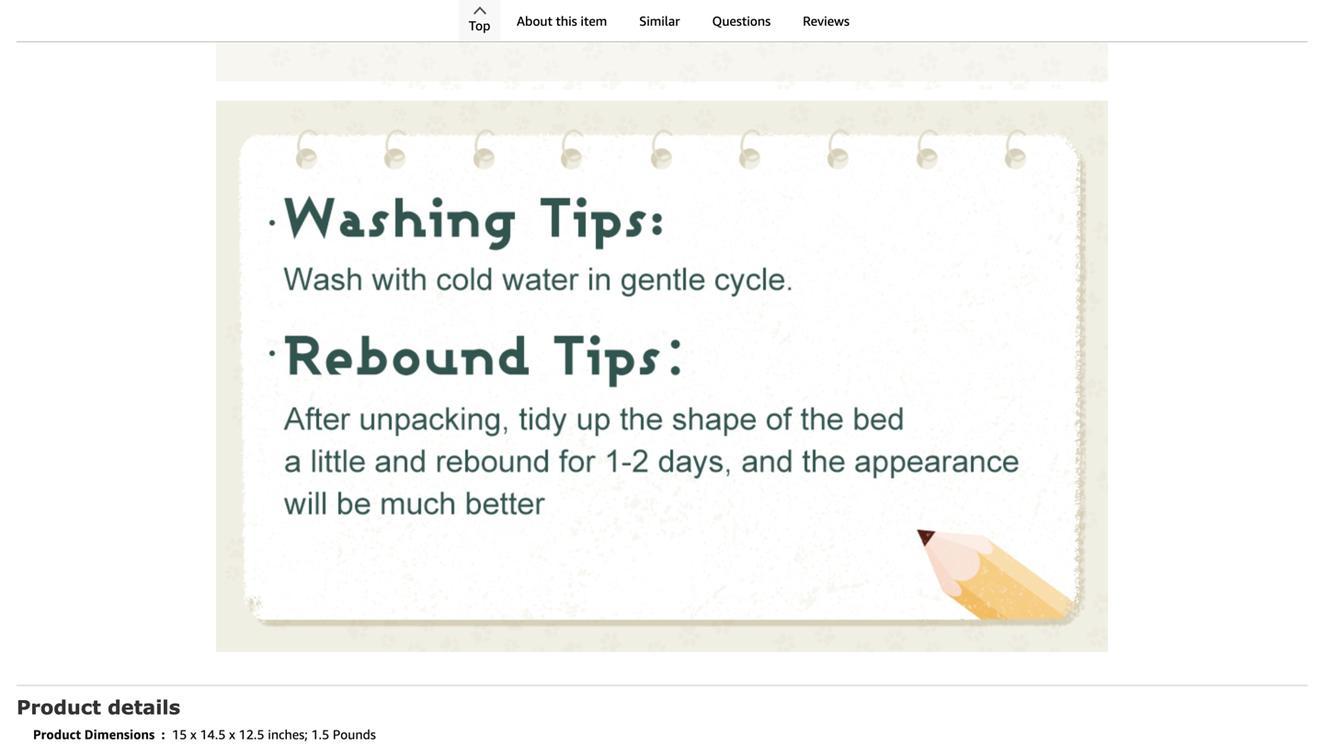 Task type: locate. For each thing, give the bounding box(es) containing it.
12.5
[[239, 727, 265, 743]]

2 x from the left
[[229, 727, 235, 743]]

pounds
[[333, 727, 376, 743]]

product left dimensions
[[33, 727, 81, 743]]

product up dimensions
[[17, 696, 101, 719]]

:
[[161, 727, 165, 743]]

item
[[581, 13, 607, 29]]

0 horizontal spatial x
[[190, 727, 197, 743]]

product
[[17, 696, 101, 719], [33, 727, 81, 743]]

top
[[469, 18, 491, 33]]

x left 12.5
[[229, 727, 235, 743]]

different size image
[[216, 0, 1108, 89]]

1 horizontal spatial x
[[229, 727, 235, 743]]

details
[[108, 696, 180, 719]]

1 x from the left
[[190, 727, 197, 743]]

x right the 15
[[190, 727, 197, 743]]

x
[[190, 727, 197, 743], [229, 727, 235, 743]]

‏
[[158, 727, 158, 743]]



Task type: describe. For each thing, give the bounding box(es) containing it.
1 vertical spatial product
[[33, 727, 81, 743]]

dimensions
[[84, 727, 155, 743]]

attention tips image
[[216, 100, 1108, 652]]

0 vertical spatial product
[[17, 696, 101, 719]]

about this item
[[517, 13, 607, 29]]

product details product dimensions                                     ‏                                         :                                     ‎ 15 x 14.5 x 12.5 inches; 1.5 pounds
[[17, 696, 376, 743]]

reviews
[[803, 13, 850, 29]]

1.5
[[311, 727, 329, 743]]

14.5
[[200, 727, 226, 743]]

inches;
[[268, 727, 308, 743]]

this
[[556, 13, 577, 29]]

questions
[[712, 13, 771, 29]]

similar
[[639, 13, 680, 29]]

15
[[172, 727, 187, 743]]

‎
[[169, 727, 169, 743]]

about
[[517, 13, 553, 29]]



Task type: vqa. For each thing, say whether or not it's contained in the screenshot.
FESTIVE
no



